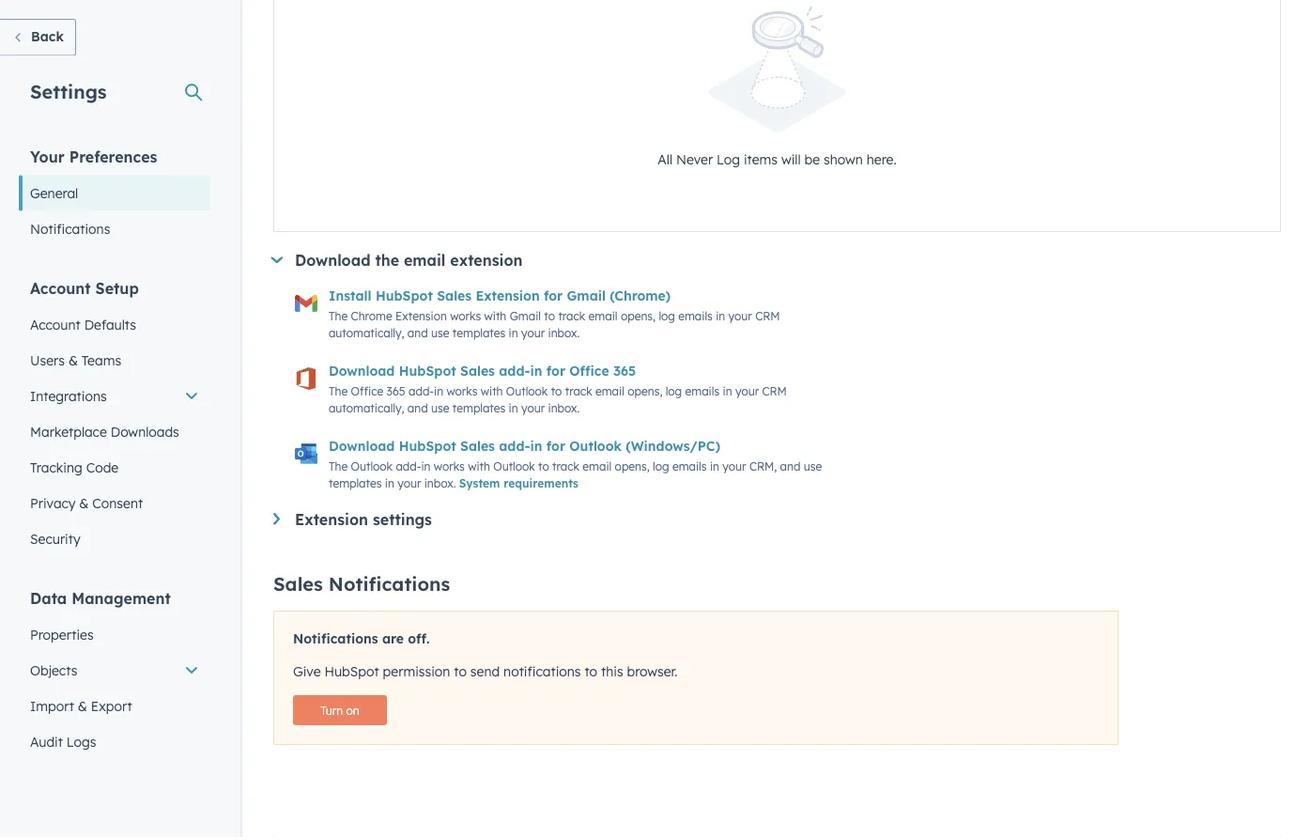 Task type: locate. For each thing, give the bounding box(es) containing it.
365 down (chrome)
[[614, 363, 636, 379]]

track up the download hubspot sales add-in for outlook (windows/pc)
[[565, 384, 593, 398]]

1 vertical spatial caret image
[[273, 513, 280, 525]]

email
[[404, 251, 446, 270], [589, 309, 618, 323], [596, 384, 625, 398], [583, 459, 612, 473]]

1 vertical spatial opens,
[[628, 384, 663, 398]]

gmail down install hubspot sales extension for gmail (chrome) button
[[510, 309, 541, 323]]

caret image for extension settings
[[273, 513, 280, 525]]

download for download hubspot sales add-in for office 365 the office 365 add-in works with outlook to track email opens, log emails in your crm automatically, and use templates in your inbox.
[[329, 363, 395, 379]]

0 vertical spatial notifications
[[30, 220, 110, 237]]

import & export
[[30, 698, 132, 714]]

1 the from the top
[[329, 309, 348, 323]]

for for outlook
[[547, 438, 566, 454]]

extension right chrome
[[396, 309, 447, 323]]

office down install hubspot sales extension for gmail (chrome) the chrome extension works with gmail to track email opens, log emails in your crm automatically, and use templates in your inbox.
[[570, 363, 610, 379]]

download inside download hubspot sales add-in for office 365 the office 365 add-in works with outlook to track email opens, log emails in your crm automatically, and use templates in your inbox.
[[329, 363, 395, 379]]

to inside download hubspot sales add-in for office 365 the office 365 add-in works with outlook to track email opens, log emails in your crm automatically, and use templates in your inbox.
[[551, 384, 562, 398]]

outlook inside download hubspot sales add-in for office 365 the office 365 add-in works with outlook to track email opens, log emails in your crm automatically, and use templates in your inbox.
[[506, 384, 548, 398]]

system
[[459, 476, 500, 490]]

1 vertical spatial track
[[565, 384, 593, 398]]

turn on
[[321, 703, 360, 717]]

crm down download the email extension dropdown button
[[756, 309, 780, 323]]

log
[[659, 309, 675, 323], [666, 384, 682, 398], [653, 459, 670, 473]]

0 vertical spatial works
[[450, 309, 481, 323]]

crm inside install hubspot sales extension for gmail (chrome) the chrome extension works with gmail to track email opens, log emails in your crm automatically, and use templates in your inbox.
[[756, 309, 780, 323]]

0 vertical spatial opens,
[[621, 309, 656, 323]]

2 vertical spatial with
[[468, 459, 490, 473]]

data management
[[30, 589, 171, 608]]

log inside install hubspot sales extension for gmail (chrome) the chrome extension works with gmail to track email opens, log emails in your crm automatically, and use templates in your inbox.
[[659, 309, 675, 323]]

notifications up 'are'
[[329, 572, 450, 596]]

download the email extension button
[[270, 251, 1282, 270]]

1 vertical spatial gmail
[[510, 309, 541, 323]]

track
[[559, 309, 586, 323], [565, 384, 593, 398], [553, 459, 580, 473]]

for for office
[[547, 363, 566, 379]]

extension down extension
[[476, 287, 540, 304]]

0 vertical spatial account
[[30, 279, 91, 297]]

opens, inside install hubspot sales extension for gmail (chrome) the chrome extension works with gmail to track email opens, log emails in your crm automatically, and use templates in your inbox.
[[621, 309, 656, 323]]

0 vertical spatial for
[[544, 287, 563, 304]]

1 vertical spatial office
[[351, 384, 384, 398]]

works inside download hubspot sales add-in for office 365 the office 365 add-in works with outlook to track email opens, log emails in your crm automatically, and use templates in your inbox.
[[447, 384, 478, 398]]

track up download hubspot sales add-in for office 365 the office 365 add-in works with outlook to track email opens, log emails in your crm automatically, and use templates in your inbox.
[[559, 309, 586, 323]]

& for export
[[78, 698, 87, 714]]

are
[[382, 630, 404, 647]]

caret image inside download the email extension dropdown button
[[271, 257, 283, 263]]

crm up crm,
[[763, 384, 787, 398]]

track inside install hubspot sales extension for gmail (chrome) the chrome extension works with gmail to track email opens, log emails in your crm automatically, and use templates in your inbox.
[[559, 309, 586, 323]]

2 vertical spatial &
[[78, 698, 87, 714]]

add- up settings
[[396, 459, 421, 473]]

track up requirements
[[553, 459, 580, 473]]

notifications up give
[[293, 630, 378, 647]]

outlook up the outlook add-in works with outlook to track email opens, log emails in your crm, and use templates in your inbox.
[[570, 438, 622, 454]]

email inside download hubspot sales add-in for office 365 the office 365 add-in works with outlook to track email opens, log emails in your crm automatically, and use templates in your inbox.
[[596, 384, 625, 398]]

1 automatically, from the top
[[329, 325, 405, 340]]

works down download hubspot sales add-in for office 365 button at left
[[447, 384, 478, 398]]

0 vertical spatial 365
[[614, 363, 636, 379]]

extension left settings
[[295, 510, 368, 529]]

3 the from the top
[[329, 459, 348, 473]]

emails inside install hubspot sales extension for gmail (chrome) the chrome extension works with gmail to track email opens, log emails in your crm automatically, and use templates in your inbox.
[[679, 309, 713, 323]]

0 vertical spatial log
[[659, 309, 675, 323]]

sales down install hubspot sales extension for gmail (chrome) button
[[461, 363, 495, 379]]

add- up system requirements button
[[499, 438, 531, 454]]

hubspot inside download hubspot sales add-in for office 365 the office 365 add-in works with outlook to track email opens, log emails in your crm automatically, and use templates in your inbox.
[[399, 363, 456, 379]]

0 horizontal spatial office
[[351, 384, 384, 398]]

1 vertical spatial with
[[481, 384, 503, 398]]

your down install hubspot sales extension for gmail (chrome) button
[[522, 325, 545, 340]]

and right crm,
[[780, 459, 801, 473]]

security
[[30, 530, 80, 547]]

shown
[[824, 151, 863, 167]]

the
[[375, 251, 399, 270]]

templates down download hubspot sales add-in for office 365 button at left
[[453, 401, 506, 415]]

users & teams link
[[19, 343, 210, 378]]

for
[[544, 287, 563, 304], [547, 363, 566, 379], [547, 438, 566, 454]]

office down chrome
[[351, 384, 384, 398]]

inbox. up the download hubspot sales add-in for outlook (windows/pc)
[[548, 401, 580, 415]]

1 vertical spatial notifications
[[329, 572, 450, 596]]

365 down chrome
[[387, 384, 406, 398]]

log inside download hubspot sales add-in for office 365 the office 365 add-in works with outlook to track email opens, log emails in your crm automatically, and use templates in your inbox.
[[666, 384, 682, 398]]

1 vertical spatial and
[[408, 401, 428, 415]]

sales up system
[[461, 438, 495, 454]]

hubspot inside "download hubspot sales add-in for outlook (windows/pc)" button
[[399, 438, 456, 454]]

2 vertical spatial the
[[329, 459, 348, 473]]

to up the download hubspot sales add-in for outlook (windows/pc)
[[551, 384, 562, 398]]

account defaults link
[[19, 307, 210, 343]]

2 vertical spatial track
[[553, 459, 580, 473]]

with up system
[[468, 459, 490, 473]]

account inside account defaults link
[[30, 316, 81, 333]]

off.
[[408, 630, 430, 647]]

tracking code
[[30, 459, 119, 476]]

templates inside install hubspot sales extension for gmail (chrome) the chrome extension works with gmail to track email opens, log emails in your crm automatically, and use templates in your inbox.
[[453, 325, 506, 340]]

2 vertical spatial download
[[329, 438, 395, 454]]

crm
[[756, 309, 780, 323], [763, 384, 787, 398]]

notifications for notifications are off.
[[293, 630, 378, 647]]

outlook up "extension settings"
[[351, 459, 393, 473]]

add- inside the outlook add-in works with outlook to track email opens, log emails in your crm, and use templates in your inbox.
[[396, 459, 421, 473]]

& inside data management element
[[78, 698, 87, 714]]

0 vertical spatial download
[[295, 251, 371, 270]]

templates up "extension settings"
[[329, 476, 382, 490]]

integrations button
[[19, 378, 210, 414]]

gmail
[[567, 287, 606, 304], [510, 309, 541, 323]]

sales for (chrome)
[[437, 287, 472, 304]]

notifications down general on the left of the page
[[30, 220, 110, 237]]

caret image inside extension settings dropdown button
[[273, 513, 280, 525]]

(windows/pc)
[[626, 438, 721, 454]]

0 horizontal spatial extension
[[295, 510, 368, 529]]

2 automatically, from the top
[[329, 401, 405, 415]]

download for download hubspot sales add-in for outlook (windows/pc)
[[329, 438, 395, 454]]

with inside the outlook add-in works with outlook to track email opens, log emails in your crm, and use templates in your inbox.
[[468, 459, 490, 473]]

0 vertical spatial use
[[431, 325, 450, 340]]

outlook down download hubspot sales add-in for office 365 button at left
[[506, 384, 548, 398]]

sales inside button
[[461, 438, 495, 454]]

2 vertical spatial templates
[[329, 476, 382, 490]]

1 vertical spatial use
[[431, 401, 450, 415]]

log inside the outlook add-in works with outlook to track email opens, log emails in your crm, and use templates in your inbox.
[[653, 459, 670, 473]]

hubspot inside install hubspot sales extension for gmail (chrome) the chrome extension works with gmail to track email opens, log emails in your crm automatically, and use templates in your inbox.
[[376, 287, 433, 304]]

log down (windows/pc)
[[653, 459, 670, 473]]

for inside "download hubspot sales add-in for outlook (windows/pc)" button
[[547, 438, 566, 454]]

in
[[716, 309, 726, 323], [509, 325, 518, 340], [531, 363, 543, 379], [434, 384, 444, 398], [723, 384, 733, 398], [509, 401, 518, 415], [531, 438, 543, 454], [421, 459, 431, 473], [710, 459, 720, 473], [385, 476, 395, 490]]

account
[[30, 279, 91, 297], [30, 316, 81, 333]]

automatically, inside download hubspot sales add-in for office 365 the office 365 add-in works with outlook to track email opens, log emails in your crm automatically, and use templates in your inbox.
[[329, 401, 405, 415]]

0 vertical spatial with
[[484, 309, 507, 323]]

for inside download hubspot sales add-in for office 365 the office 365 add-in works with outlook to track email opens, log emails in your crm automatically, and use templates in your inbox.
[[547, 363, 566, 379]]

your up crm,
[[736, 384, 759, 398]]

download up install
[[295, 251, 371, 270]]

opens, down (windows/pc)
[[615, 459, 650, 473]]

use right crm,
[[804, 459, 822, 473]]

this
[[601, 663, 624, 679]]

2 the from the top
[[329, 384, 348, 398]]

works
[[450, 309, 481, 323], [447, 384, 478, 398], [434, 459, 465, 473]]

1 vertical spatial for
[[547, 363, 566, 379]]

0 vertical spatial &
[[68, 352, 78, 368]]

email up the outlook add-in works with outlook to track email opens, log emails in your crm, and use templates in your inbox.
[[596, 384, 625, 398]]

0 vertical spatial track
[[559, 309, 586, 323]]

use up download hubspot sales add-in for office 365 button at left
[[431, 325, 450, 340]]

back link
[[0, 19, 76, 56]]

log down (chrome)
[[659, 309, 675, 323]]

2 vertical spatial inbox.
[[425, 476, 456, 490]]

2 vertical spatial for
[[547, 438, 566, 454]]

general link
[[19, 175, 210, 211]]

works down install hubspot sales extension for gmail (chrome) button
[[450, 309, 481, 323]]

sales down extension
[[437, 287, 472, 304]]

works up system
[[434, 459, 465, 473]]

0 vertical spatial automatically,
[[329, 325, 405, 340]]

and inside the outlook add-in works with outlook to track email opens, log emails in your crm, and use templates in your inbox.
[[780, 459, 801, 473]]

download hubspot sales add-in for outlook (windows/pc)
[[329, 438, 721, 454]]

templates up download hubspot sales add-in for office 365 button at left
[[453, 325, 506, 340]]

2 vertical spatial opens,
[[615, 459, 650, 473]]

1 vertical spatial inbox.
[[548, 401, 580, 415]]

templates
[[453, 325, 506, 340], [453, 401, 506, 415], [329, 476, 382, 490]]

download hubspot sales add-in for office 365 button
[[329, 360, 636, 382]]

sales for outlook
[[461, 438, 495, 454]]

log up (windows/pc)
[[666, 384, 682, 398]]

1 vertical spatial download
[[329, 363, 395, 379]]

0 vertical spatial extension
[[476, 287, 540, 304]]

sales inside download hubspot sales add-in for office 365 the office 365 add-in works with outlook to track email opens, log emails in your crm automatically, and use templates in your inbox.
[[461, 363, 495, 379]]

in inside button
[[531, 438, 543, 454]]

0 vertical spatial templates
[[453, 325, 506, 340]]

2 vertical spatial extension
[[295, 510, 368, 529]]

use inside download hubspot sales add-in for office 365 the office 365 add-in works with outlook to track email opens, log emails in your crm automatically, and use templates in your inbox.
[[431, 401, 450, 415]]

1 vertical spatial the
[[329, 384, 348, 398]]

0 vertical spatial crm
[[756, 309, 780, 323]]

outlook
[[506, 384, 548, 398], [570, 438, 622, 454], [351, 459, 393, 473], [494, 459, 535, 473]]

download down chrome
[[329, 363, 395, 379]]

account for account defaults
[[30, 316, 81, 333]]

for down install hubspot sales extension for gmail (chrome) the chrome extension works with gmail to track email opens, log emails in your crm automatically, and use templates in your inbox.
[[547, 363, 566, 379]]

1 vertical spatial works
[[447, 384, 478, 398]]

0 vertical spatial inbox.
[[548, 325, 580, 340]]

& right users
[[68, 352, 78, 368]]

for up the outlook add-in works with outlook to track email opens, log emails in your crm, and use templates in your inbox.
[[547, 438, 566, 454]]

give hubspot permission to send notifications to this browser.
[[293, 663, 678, 679]]

your left crm,
[[723, 459, 747, 473]]

0 vertical spatial the
[[329, 309, 348, 323]]

2 vertical spatial use
[[804, 459, 822, 473]]

0 horizontal spatial gmail
[[510, 309, 541, 323]]

2 vertical spatial and
[[780, 459, 801, 473]]

install
[[329, 287, 372, 304]]

0 vertical spatial caret image
[[271, 257, 283, 263]]

users & teams
[[30, 352, 121, 368]]

for inside install hubspot sales extension for gmail (chrome) the chrome extension works with gmail to track email opens, log emails in your crm automatically, and use templates in your inbox.
[[544, 287, 563, 304]]

&
[[68, 352, 78, 368], [79, 495, 89, 511], [78, 698, 87, 714]]

1 horizontal spatial office
[[570, 363, 610, 379]]

log
[[717, 151, 741, 167]]

for left (chrome)
[[544, 287, 563, 304]]

1 vertical spatial automatically,
[[329, 401, 405, 415]]

crm,
[[750, 459, 777, 473]]

0 vertical spatial office
[[570, 363, 610, 379]]

setup
[[95, 279, 139, 297]]

1 vertical spatial 365
[[387, 384, 406, 398]]

1 vertical spatial log
[[666, 384, 682, 398]]

download the email extension
[[295, 251, 523, 270]]

and down "download the email extension"
[[408, 325, 428, 340]]

notifications inside notifications link
[[30, 220, 110, 237]]

2 vertical spatial notifications
[[293, 630, 378, 647]]

use inside install hubspot sales extension for gmail (chrome) the chrome extension works with gmail to track email opens, log emails in your crm automatically, and use templates in your inbox.
[[431, 325, 450, 340]]

notifications
[[504, 663, 581, 679]]

audit
[[30, 733, 63, 750]]

sales up notifications are off.
[[273, 572, 323, 596]]

email down (chrome)
[[589, 309, 618, 323]]

preferences
[[69, 147, 157, 166]]

1 vertical spatial crm
[[763, 384, 787, 398]]

sales inside install hubspot sales extension for gmail (chrome) the chrome extension works with gmail to track email opens, log emails in your crm automatically, and use templates in your inbox.
[[437, 287, 472, 304]]

download up "extension settings"
[[329, 438, 395, 454]]

download hubspot sales add-in for outlook (windows/pc) button
[[329, 435, 721, 458]]

inbox. up download hubspot sales add-in for office 365 the office 365 add-in works with outlook to track email opens, log emails in your crm automatically, and use templates in your inbox.
[[548, 325, 580, 340]]

0 vertical spatial and
[[408, 325, 428, 340]]

download hubspot sales add-in for office 365 the office 365 add-in works with outlook to track email opens, log emails in your crm automatically, and use templates in your inbox.
[[329, 363, 787, 415]]

1 horizontal spatial extension
[[396, 309, 447, 323]]

automatically, inside install hubspot sales extension for gmail (chrome) the chrome extension works with gmail to track email opens, log emails in your crm automatically, and use templates in your inbox.
[[329, 325, 405, 340]]

inbox. inside the outlook add-in works with outlook to track email opens, log emails in your crm, and use templates in your inbox.
[[425, 476, 456, 490]]

with down download hubspot sales add-in for office 365 button at left
[[481, 384, 503, 398]]

inbox. inside download hubspot sales add-in for office 365 the office 365 add-in works with outlook to track email opens, log emails in your crm automatically, and use templates in your inbox.
[[548, 401, 580, 415]]

365
[[614, 363, 636, 379], [387, 384, 406, 398]]

privacy & consent
[[30, 495, 143, 511]]

sales for office
[[461, 363, 495, 379]]

add-
[[499, 363, 531, 379], [409, 384, 434, 398], [499, 438, 531, 454], [396, 459, 421, 473]]

caret image
[[271, 257, 283, 263], [273, 513, 280, 525]]

with
[[484, 309, 507, 323], [481, 384, 503, 398], [468, 459, 490, 473]]

1 vertical spatial templates
[[453, 401, 506, 415]]

opens, inside download hubspot sales add-in for office 365 the office 365 add-in works with outlook to track email opens, log emails in your crm automatically, and use templates in your inbox.
[[628, 384, 663, 398]]

email down "download hubspot sales add-in for outlook (windows/pc)" button
[[583, 459, 612, 473]]

inbox. left system
[[425, 476, 456, 490]]

2 vertical spatial log
[[653, 459, 670, 473]]

0 vertical spatial emails
[[679, 309, 713, 323]]

opens, down (chrome)
[[621, 309, 656, 323]]

download inside button
[[329, 438, 395, 454]]

requirements
[[504, 476, 579, 490]]

1 account from the top
[[30, 279, 91, 297]]

gmail left (chrome)
[[567, 287, 606, 304]]

notifications
[[30, 220, 110, 237], [329, 572, 450, 596], [293, 630, 378, 647]]

give
[[293, 663, 321, 679]]

1 vertical spatial emails
[[686, 384, 720, 398]]

use down download hubspot sales add-in for office 365 button at left
[[431, 401, 450, 415]]

2 account from the top
[[30, 316, 81, 333]]

account setup
[[30, 279, 139, 297]]

outlook inside "download hubspot sales add-in for outlook (windows/pc)" button
[[570, 438, 622, 454]]

to left the this on the bottom left of the page
[[585, 663, 598, 679]]

automatically,
[[329, 325, 405, 340], [329, 401, 405, 415]]

opens, inside the outlook add-in works with outlook to track email opens, log emails in your crm, and use templates in your inbox.
[[615, 459, 650, 473]]

outlook up system requirements
[[494, 459, 535, 473]]

to
[[544, 309, 555, 323], [551, 384, 562, 398], [539, 459, 550, 473], [454, 663, 467, 679], [585, 663, 598, 679]]

email inside the outlook add-in works with outlook to track email opens, log emails in your crm, and use templates in your inbox.
[[583, 459, 612, 473]]

account up account defaults
[[30, 279, 91, 297]]

code
[[86, 459, 119, 476]]

1 vertical spatial &
[[79, 495, 89, 511]]

all
[[658, 151, 673, 167]]

1 vertical spatial account
[[30, 316, 81, 333]]

& right privacy at the bottom of the page
[[79, 495, 89, 511]]

integrations
[[30, 388, 107, 404]]

add- inside button
[[499, 438, 531, 454]]

add- down download hubspot sales add-in for office 365 button at left
[[409, 384, 434, 398]]

hubspot for download hubspot sales add-in for office 365 the office 365 add-in works with outlook to track email opens, log emails in your crm automatically, and use templates in your inbox.
[[399, 363, 456, 379]]

hubspot
[[376, 287, 433, 304], [399, 363, 456, 379], [399, 438, 456, 454], [325, 663, 379, 679]]

account up users
[[30, 316, 81, 333]]

emails
[[679, 309, 713, 323], [686, 384, 720, 398], [673, 459, 707, 473]]

general
[[30, 185, 78, 201]]

0 vertical spatial gmail
[[567, 287, 606, 304]]

to down install hubspot sales extension for gmail (chrome) button
[[544, 309, 555, 323]]

with down install hubspot sales extension for gmail (chrome) button
[[484, 309, 507, 323]]

install hubspot sales extension for gmail (chrome) button
[[329, 285, 671, 307]]

to up requirements
[[539, 459, 550, 473]]

2 vertical spatial works
[[434, 459, 465, 473]]

1 vertical spatial extension
[[396, 309, 447, 323]]

will
[[782, 151, 801, 167]]

opens, up (windows/pc)
[[628, 384, 663, 398]]

the
[[329, 309, 348, 323], [329, 384, 348, 398], [329, 459, 348, 473]]

2 vertical spatial emails
[[673, 459, 707, 473]]

& left the 'export'
[[78, 698, 87, 714]]

and down download hubspot sales add-in for office 365 button at left
[[408, 401, 428, 415]]



Task type: describe. For each thing, give the bounding box(es) containing it.
downloads
[[111, 423, 179, 440]]

teams
[[82, 352, 121, 368]]

caret image for download the email extension
[[271, 257, 283, 263]]

works inside the outlook add-in works with outlook to track email opens, log emails in your crm, and use templates in your inbox.
[[434, 459, 465, 473]]

install hubspot sales extension for gmail (chrome) the chrome extension works with gmail to track email opens, log emails in your crm automatically, and use templates in your inbox.
[[329, 287, 780, 340]]

management
[[72, 589, 171, 608]]

properties
[[30, 626, 94, 643]]

and inside download hubspot sales add-in for office 365 the office 365 add-in works with outlook to track email opens, log emails in your crm automatically, and use templates in your inbox.
[[408, 401, 428, 415]]

data
[[30, 589, 67, 608]]

marketplace
[[30, 423, 107, 440]]

the inside download hubspot sales add-in for office 365 the office 365 add-in works with outlook to track email opens, log emails in your crm automatically, and use templates in your inbox.
[[329, 384, 348, 398]]

security link
[[19, 521, 210, 557]]

to inside install hubspot sales extension for gmail (chrome) the chrome extension works with gmail to track email opens, log emails in your crm automatically, and use templates in your inbox.
[[544, 309, 555, 323]]

download for download the email extension
[[295, 251, 371, 270]]

your preferences
[[30, 147, 157, 166]]

permission
[[383, 663, 450, 679]]

turn
[[321, 703, 343, 717]]

privacy & consent link
[[19, 485, 210, 521]]

your down download the email extension dropdown button
[[729, 309, 753, 323]]

import & export link
[[19, 688, 210, 724]]

track inside the outlook add-in works with outlook to track email opens, log emails in your crm, and use templates in your inbox.
[[553, 459, 580, 473]]

users
[[30, 352, 65, 368]]

track inside download hubspot sales add-in for office 365 the office 365 add-in works with outlook to track email opens, log emails in your crm automatically, and use templates in your inbox.
[[565, 384, 593, 398]]

hubspot for give hubspot permission to send notifications to this browser.
[[325, 663, 379, 679]]

the outlook add-in works with outlook to track email opens, log emails in your crm, and use templates in your inbox.
[[329, 459, 822, 490]]

items
[[744, 151, 778, 167]]

to left send
[[454, 663, 467, 679]]

properties link
[[19, 617, 210, 653]]

extension settings button
[[273, 510, 1282, 529]]

sales notifications
[[273, 572, 450, 596]]

settings
[[373, 510, 432, 529]]

1 horizontal spatial gmail
[[567, 287, 606, 304]]

0 horizontal spatial 365
[[387, 384, 406, 398]]

email inside install hubspot sales extension for gmail (chrome) the chrome extension works with gmail to track email opens, log emails in your crm automatically, and use templates in your inbox.
[[589, 309, 618, 323]]

back
[[31, 28, 64, 45]]

audit logs link
[[19, 724, 210, 760]]

templates inside download hubspot sales add-in for office 365 the office 365 add-in works with outlook to track email opens, log emails in your crm automatically, and use templates in your inbox.
[[453, 401, 506, 415]]

here.
[[867, 151, 897, 167]]

inbox. inside install hubspot sales extension for gmail (chrome) the chrome extension works with gmail to track email opens, log emails in your crm automatically, and use templates in your inbox.
[[548, 325, 580, 340]]

with inside install hubspot sales extension for gmail (chrome) the chrome extension works with gmail to track email opens, log emails in your crm automatically, and use templates in your inbox.
[[484, 309, 507, 323]]

objects
[[30, 662, 77, 678]]

hubspot for download hubspot sales add-in for outlook (windows/pc)
[[399, 438, 456, 454]]

& for consent
[[79, 495, 89, 511]]

add- down install hubspot sales extension for gmail (chrome) the chrome extension works with gmail to track email opens, log emails in your crm automatically, and use templates in your inbox.
[[499, 363, 531, 379]]

works inside install hubspot sales extension for gmail (chrome) the chrome extension works with gmail to track email opens, log emails in your crm automatically, and use templates in your inbox.
[[450, 309, 481, 323]]

account for account setup
[[30, 279, 91, 297]]

browser.
[[627, 663, 678, 679]]

emails inside download hubspot sales add-in for office 365 the office 365 add-in works with outlook to track email opens, log emails in your crm automatically, and use templates in your inbox.
[[686, 384, 720, 398]]

tracking
[[30, 459, 82, 476]]

be
[[805, 151, 820, 167]]

defaults
[[84, 316, 136, 333]]

your preferences element
[[19, 146, 210, 247]]

account setup element
[[19, 278, 210, 557]]

extension
[[450, 251, 523, 270]]

on
[[346, 703, 360, 717]]

system requirements
[[459, 476, 579, 490]]

export
[[91, 698, 132, 714]]

system requirements button
[[459, 474, 579, 491]]

templates inside the outlook add-in works with outlook to track email opens, log emails in your crm, and use templates in your inbox.
[[329, 476, 382, 490]]

chrome
[[351, 309, 393, 323]]

2 horizontal spatial extension
[[476, 287, 540, 304]]

the inside the outlook add-in works with outlook to track email opens, log emails in your crm, and use templates in your inbox.
[[329, 459, 348, 473]]

import
[[30, 698, 74, 714]]

the inside install hubspot sales extension for gmail (chrome) the chrome extension works with gmail to track email opens, log emails in your crm automatically, and use templates in your inbox.
[[329, 309, 348, 323]]

and inside install hubspot sales extension for gmail (chrome) the chrome extension works with gmail to track email opens, log emails in your crm automatically, and use templates in your inbox.
[[408, 325, 428, 340]]

your up settings
[[398, 476, 421, 490]]

never
[[677, 151, 713, 167]]

send
[[471, 663, 500, 679]]

use inside the outlook add-in works with outlook to track email opens, log emails in your crm, and use templates in your inbox.
[[804, 459, 822, 473]]

audit logs
[[30, 733, 96, 750]]

data management element
[[19, 588, 210, 760]]

consent
[[92, 495, 143, 511]]

all never log items will be shown here.
[[658, 151, 897, 167]]

notifications link
[[19, 211, 210, 247]]

1 horizontal spatial 365
[[614, 363, 636, 379]]

notifications are off.
[[293, 630, 430, 647]]

objects button
[[19, 653, 210, 688]]

marketplace downloads link
[[19, 414, 210, 450]]

with inside download hubspot sales add-in for office 365 the office 365 add-in works with outlook to track email opens, log emails in your crm automatically, and use templates in your inbox.
[[481, 384, 503, 398]]

notifications for notifications
[[30, 220, 110, 237]]

your
[[30, 147, 65, 166]]

marketplace downloads
[[30, 423, 179, 440]]

(chrome)
[[610, 287, 671, 304]]

crm inside download hubspot sales add-in for office 365 the office 365 add-in works with outlook to track email opens, log emails in your crm automatically, and use templates in your inbox.
[[763, 384, 787, 398]]

emails inside the outlook add-in works with outlook to track email opens, log emails in your crm, and use templates in your inbox.
[[673, 459, 707, 473]]

your up the download hubspot sales add-in for outlook (windows/pc)
[[522, 401, 545, 415]]

email right the
[[404, 251, 446, 270]]

hubspot for install hubspot sales extension for gmail (chrome) the chrome extension works with gmail to track email opens, log emails in your crm automatically, and use templates in your inbox.
[[376, 287, 433, 304]]

account defaults
[[30, 316, 136, 333]]

turn on button
[[293, 695, 387, 725]]

settings
[[30, 79, 107, 103]]

extension settings
[[295, 510, 432, 529]]

to inside the outlook add-in works with outlook to track email opens, log emails in your crm, and use templates in your inbox.
[[539, 459, 550, 473]]

logs
[[67, 733, 96, 750]]

tracking code link
[[19, 450, 210, 485]]

& for teams
[[68, 352, 78, 368]]

privacy
[[30, 495, 76, 511]]



Task type: vqa. For each thing, say whether or not it's contained in the screenshot.
Impact 'Tab Panel'
no



